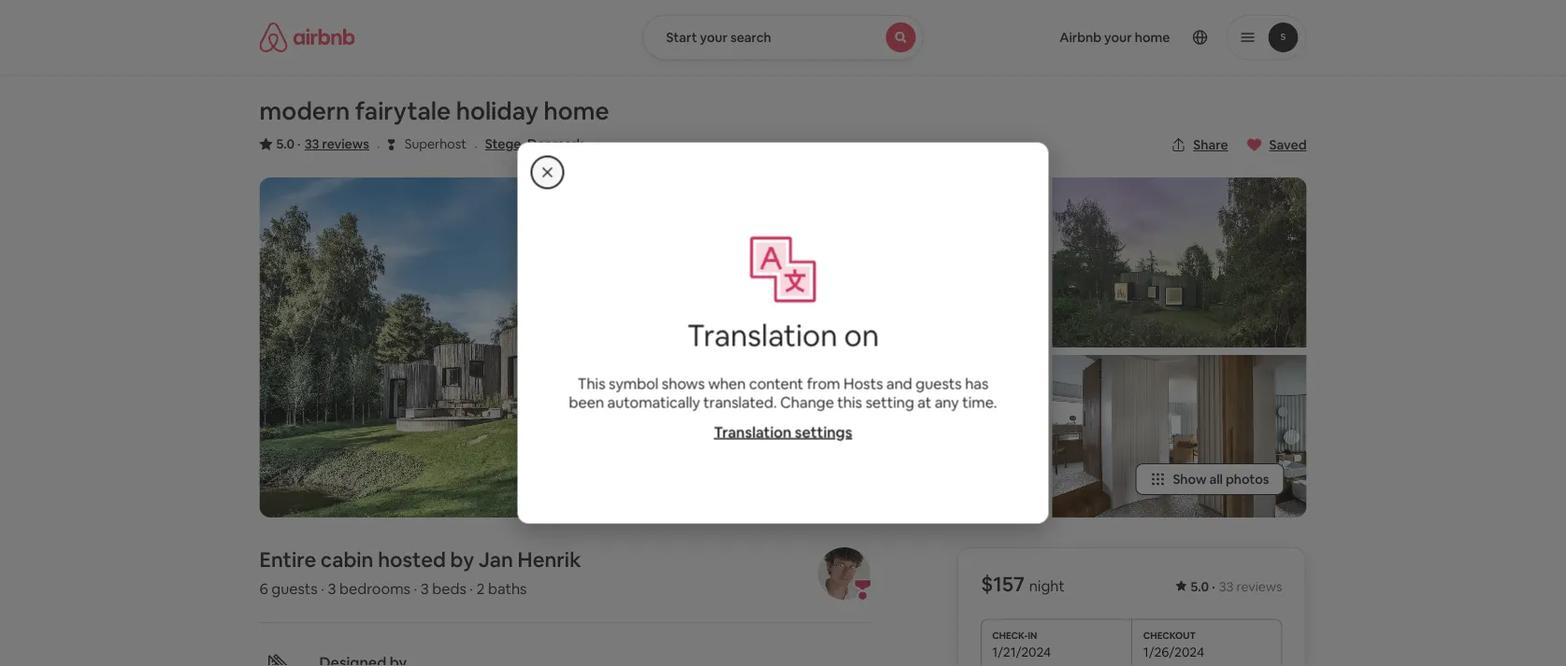 Task type: locate. For each thing, give the bounding box(es) containing it.
5.0 · 33 reviews down modern
[[276, 136, 369, 152]]

night
[[1030, 577, 1065, 596]]

0 horizontal spatial 5.0 · 33 reviews
[[276, 136, 369, 152]]

translation down 'translated.'
[[714, 423, 792, 442]]

denmark
[[528, 136, 584, 152]]

1 3 from the left
[[328, 579, 336, 598]]

·
[[298, 136, 301, 152], [377, 136, 380, 155], [474, 136, 478, 155], [1212, 579, 1216, 596], [321, 579, 325, 598], [414, 579, 417, 598], [470, 579, 473, 598]]

any
[[935, 393, 959, 412]]

jan henrik is a superhost. learn more about jan henrik. image
[[818, 548, 871, 600], [818, 548, 871, 600]]

show
[[1173, 471, 1207, 488]]

share button
[[1164, 129, 1236, 161]]

0 vertical spatial 5.0
[[276, 136, 295, 152]]

bedrooms
[[340, 579, 411, 598]]

translation settings
[[714, 423, 853, 442]]

0 vertical spatial 5.0 · 33 reviews
[[276, 136, 369, 152]]

start your search button
[[643, 15, 924, 60]]

0 horizontal spatial 33
[[305, 136, 319, 152]]

5.0 down modern
[[276, 136, 295, 152]]

1/26/2024
[[1144, 644, 1205, 661]]

time.
[[963, 393, 998, 412]]

this
[[578, 374, 606, 393]]

0 horizontal spatial 3
[[328, 579, 336, 598]]

translated.
[[704, 393, 777, 412]]

stege, denmark button
[[485, 133, 584, 155]]

translation on
[[687, 316, 880, 355]]

33
[[305, 136, 319, 152], [1220, 579, 1234, 596]]

and
[[887, 374, 913, 393]]

modern fairytale holiday home image 1 image
[[260, 178, 783, 518]]

automatically
[[608, 393, 701, 412]]

0 horizontal spatial 5.0
[[276, 136, 295, 152]]

3 left beds
[[421, 579, 429, 598]]

saved button
[[1240, 129, 1315, 161]]

0 vertical spatial 33
[[305, 136, 319, 152]]

entire cabin hosted by jan henrik 6 guests · 3 bedrooms · 3 beds · 2 baths
[[260, 547, 581, 598]]

1 horizontal spatial 3
[[421, 579, 429, 598]]

1 vertical spatial 5.0
[[1191, 579, 1210, 596]]

superhost
[[405, 136, 467, 152]]

0 horizontal spatial guests
[[272, 579, 318, 598]]

· inside · stege, denmark
[[474, 136, 478, 155]]

0 vertical spatial reviews
[[322, 136, 369, 152]]

5.0 up the 1/26/2024
[[1191, 579, 1210, 596]]

guests inside entire cabin hosted by jan henrik 6 guests · 3 bedrooms · 3 beds · 2 baths
[[272, 579, 318, 598]]

profile element
[[946, 0, 1307, 75]]

1/21/2024
[[993, 644, 1052, 661]]

when
[[709, 374, 746, 393]]

search
[[731, 29, 772, 46]]

3 down cabin
[[328, 579, 336, 598]]

1 horizontal spatial reviews
[[1237, 579, 1283, 596]]

symbol
[[609, 374, 659, 393]]

reviews
[[322, 136, 369, 152], [1237, 579, 1283, 596]]

from
[[807, 374, 841, 393]]

holiday
[[456, 95, 539, 127]]

0 vertical spatial guests
[[916, 374, 962, 393]]

2 3 from the left
[[421, 579, 429, 598]]

0 vertical spatial translation
[[687, 316, 838, 355]]

translation settings button
[[714, 423, 853, 442]]

on
[[845, 316, 880, 355]]

1 vertical spatial 33
[[1220, 579, 1234, 596]]

at
[[918, 393, 932, 412]]

settings
[[795, 423, 853, 442]]

translation for translation on
[[687, 316, 838, 355]]

photos
[[1226, 471, 1270, 488]]

fairytale
[[355, 95, 451, 127]]

guests inside this symbol shows when content from hosts and guests has been automatically translated. change this setting at any time.
[[916, 374, 962, 393]]

5.0 · 33 reviews up the 1/26/2024
[[1191, 579, 1283, 596]]

shows
[[662, 374, 705, 393]]

1 vertical spatial translation
[[714, 423, 792, 442]]

1 horizontal spatial 5.0 · 33 reviews
[[1191, 579, 1283, 596]]

cabin
[[321, 547, 374, 573]]

home
[[544, 95, 609, 127]]

5.0
[[276, 136, 295, 152], [1191, 579, 1210, 596]]

1 horizontal spatial 33
[[1220, 579, 1234, 596]]

beds
[[432, 579, 467, 598]]

modern fairytale holiday home
[[260, 95, 609, 127]]

1 vertical spatial reviews
[[1237, 579, 1283, 596]]

5.0 · 33 reviews
[[276, 136, 369, 152], [1191, 579, 1283, 596]]

󰀃
[[388, 135, 395, 153]]

translation up content
[[687, 316, 838, 355]]

1 horizontal spatial guests
[[916, 374, 962, 393]]

guests down the entire
[[272, 579, 318, 598]]

33 reviews button
[[305, 135, 369, 153]]

1 vertical spatial guests
[[272, 579, 318, 598]]

guests left the has
[[916, 374, 962, 393]]

0 horizontal spatial reviews
[[322, 136, 369, 152]]

translation
[[687, 316, 838, 355], [714, 423, 792, 442]]

3
[[328, 579, 336, 598], [421, 579, 429, 598]]

guests
[[916, 374, 962, 393], [272, 579, 318, 598]]

content
[[749, 374, 804, 393]]



Task type: describe. For each thing, give the bounding box(es) containing it.
saved
[[1270, 137, 1307, 153]]

modern fairytale holiday home image 5 image
[[1053, 355, 1307, 518]]

entire
[[260, 547, 316, 573]]

modern fairytale holiday home image 2 image
[[791, 178, 1045, 348]]

baths
[[488, 579, 527, 598]]

hosts
[[844, 374, 884, 393]]

modern fairytale holiday home image 4 image
[[1053, 178, 1307, 348]]

translation for translation settings
[[714, 423, 792, 442]]

change
[[781, 393, 834, 412]]

all
[[1210, 471, 1223, 488]]

this symbol shows when content from hosts and guests has been automatically translated. change this setting at any time.
[[569, 374, 998, 412]]

been
[[569, 393, 604, 412]]

$157 night
[[981, 571, 1065, 598]]

· stege, denmark
[[474, 136, 584, 155]]

modern
[[260, 95, 350, 127]]

setting
[[866, 393, 915, 412]]

stege,
[[485, 136, 525, 152]]

1 vertical spatial 5.0 · 33 reviews
[[1191, 579, 1283, 596]]

modern fairytale holiday home image 3 image
[[791, 355, 1045, 518]]

1 horizontal spatial 5.0
[[1191, 579, 1210, 596]]

start your search
[[667, 29, 772, 46]]

2
[[477, 579, 485, 598]]

show all photos button
[[1136, 464, 1285, 496]]

$157
[[981, 571, 1025, 598]]

translation on dialog
[[518, 143, 1049, 524]]

has
[[966, 374, 989, 393]]

share
[[1194, 137, 1229, 153]]

this
[[838, 393, 863, 412]]

start
[[667, 29, 697, 46]]

Start your search search field
[[643, 15, 924, 60]]

hosted
[[378, 547, 446, 573]]

by
[[451, 547, 474, 573]]

6
[[260, 579, 268, 598]]

your
[[700, 29, 728, 46]]

jan henrik
[[479, 547, 581, 573]]

show all photos
[[1173, 471, 1270, 488]]



Task type: vqa. For each thing, say whether or not it's contained in the screenshot.
3
yes



